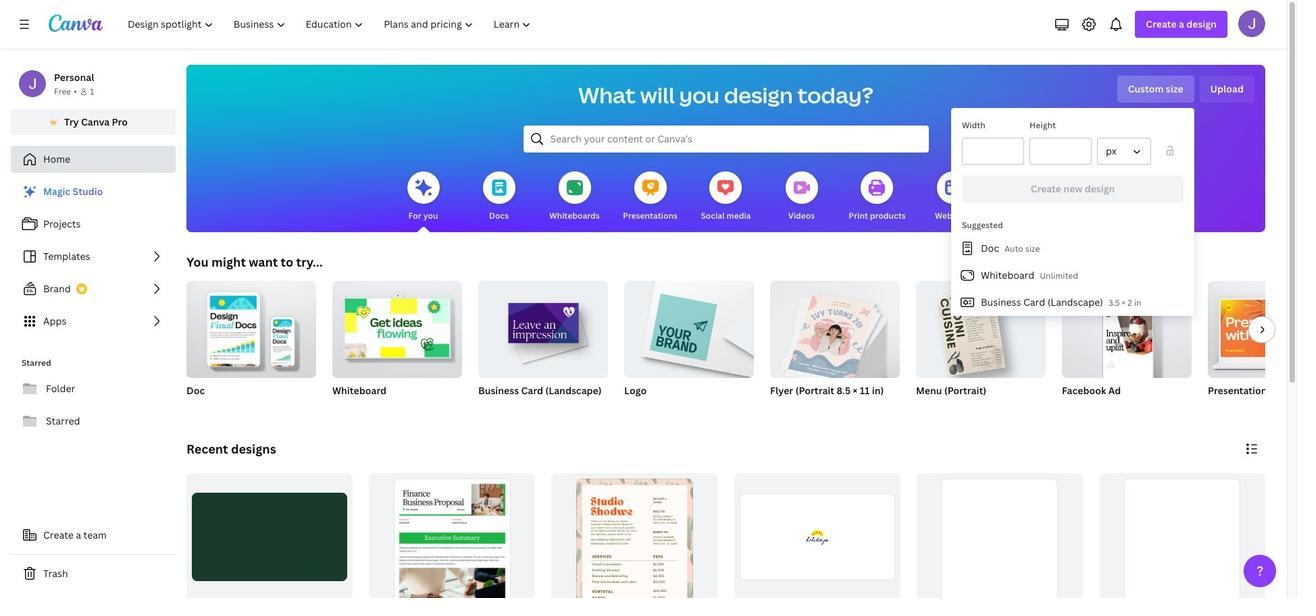 Task type: locate. For each thing, give the bounding box(es) containing it.
top level navigation element
[[119, 11, 543, 38]]

group
[[333, 276, 462, 415], [333, 276, 462, 379], [479, 276, 608, 415], [479, 276, 608, 379], [625, 276, 754, 415], [625, 276, 754, 379], [771, 276, 900, 415], [771, 276, 900, 383], [187, 281, 316, 415], [187, 281, 316, 379], [917, 281, 1046, 415], [917, 281, 1046, 379], [1063, 281, 1192, 415], [1063, 281, 1192, 379], [1209, 281, 1298, 415], [1209, 281, 1298, 379], [369, 474, 536, 599], [552, 474, 718, 599], [734, 474, 901, 599], [917, 474, 1083, 599], [1100, 474, 1266, 599]]

None search field
[[524, 126, 929, 153]]

list
[[11, 178, 176, 335], [952, 235, 1195, 316]]

None number field
[[971, 139, 1016, 164], [1039, 139, 1084, 164], [971, 139, 1016, 164], [1039, 139, 1084, 164]]

Units: px button
[[1098, 138, 1152, 165]]



Task type: vqa. For each thing, say whether or not it's contained in the screenshot.
Types
no



Task type: describe. For each thing, give the bounding box(es) containing it.
0 horizontal spatial list
[[11, 178, 176, 335]]

1 horizontal spatial list
[[952, 235, 1195, 316]]

Search search field
[[551, 126, 902, 152]]

jacob simon image
[[1239, 10, 1266, 37]]



